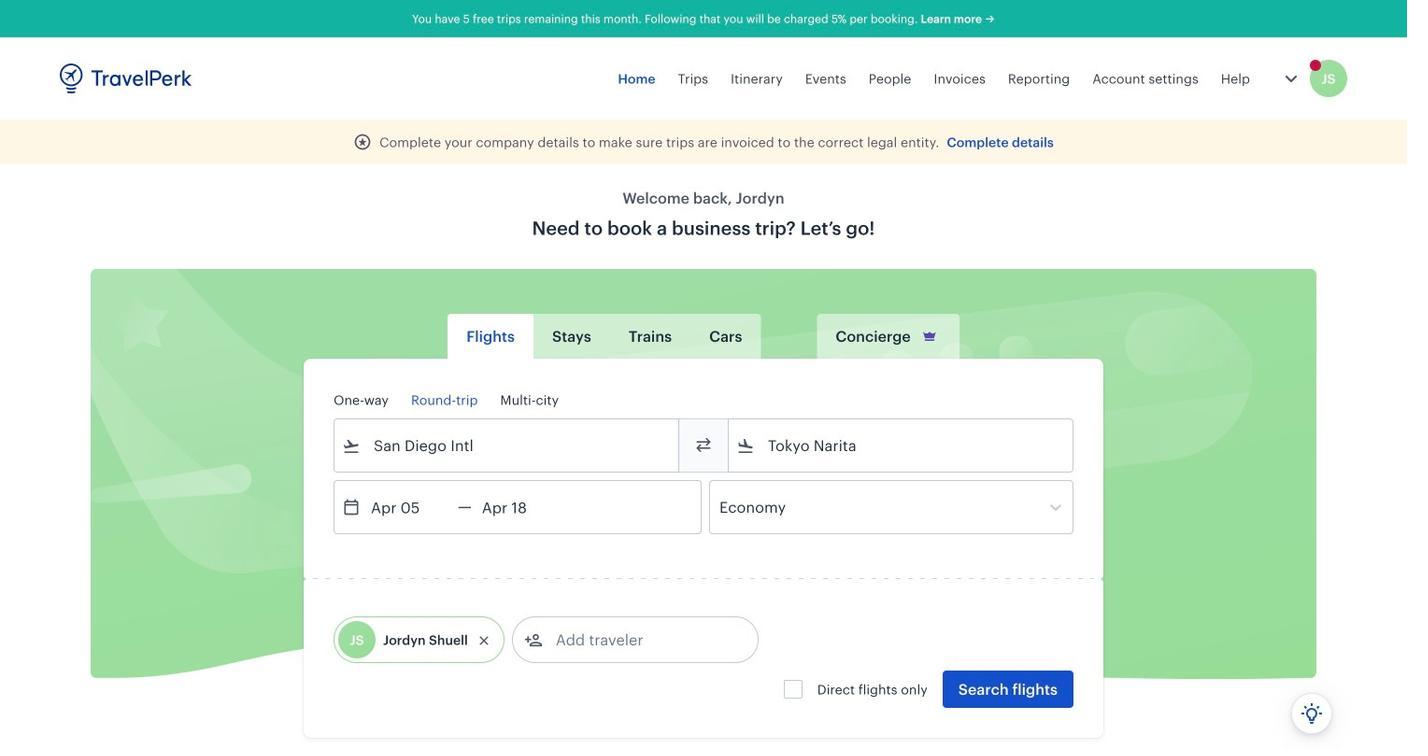 Task type: locate. For each thing, give the bounding box(es) containing it.
Depart text field
[[361, 481, 458, 534]]



Task type: describe. For each thing, give the bounding box(es) containing it.
Return text field
[[472, 481, 569, 534]]

To search field
[[755, 431, 1049, 461]]

Add traveler search field
[[543, 625, 737, 655]]

From search field
[[361, 431, 654, 461]]



Task type: vqa. For each thing, say whether or not it's contained in the screenshot.
Add traveler "search box" at the bottom
yes



